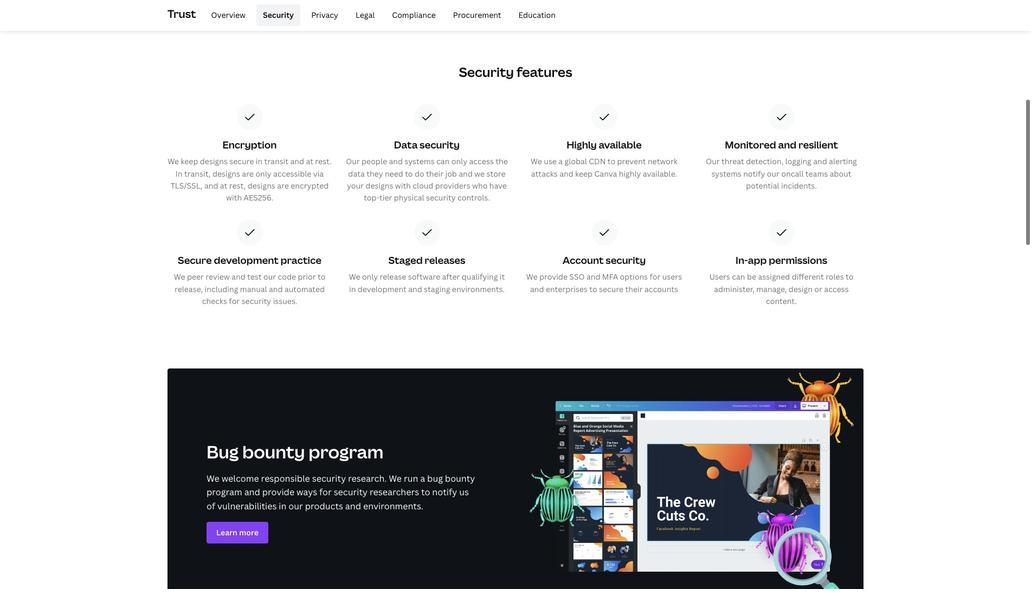Task type: locate. For each thing, give the bounding box(es) containing it.
of
[[207, 500, 215, 512]]

only left release
[[362, 272, 378, 282]]

1 vertical spatial a
[[420, 473, 425, 485]]

1 vertical spatial for
[[229, 296, 240, 306]]

and down "software"
[[408, 284, 422, 294]]

our up data
[[346, 156, 360, 167]]

1 vertical spatial development
[[358, 284, 407, 294]]

0 vertical spatial are
[[242, 168, 254, 179]]

highly available we use a global cdn to prevent network attacks and keep canva highly available.
[[531, 138, 678, 179]]

0 vertical spatial only
[[452, 156, 467, 167]]

environments. down researchers
[[363, 500, 423, 512]]

designs
[[200, 156, 228, 167], [212, 168, 240, 179], [248, 181, 275, 191], [366, 181, 393, 191]]

their down options
[[626, 284, 643, 294]]

and up teams
[[813, 156, 827, 167]]

in down responsible
[[279, 500, 287, 512]]

at
[[306, 156, 313, 167], [220, 181, 227, 191]]

0 horizontal spatial only
[[256, 168, 271, 179]]

program up of
[[207, 486, 242, 498]]

and left we
[[459, 168, 473, 179]]

bounty up responsible
[[242, 440, 305, 464]]

their
[[426, 168, 444, 179], [626, 284, 643, 294]]

we right it
[[526, 272, 538, 282]]

at left rest.
[[306, 156, 313, 167]]

providers
[[435, 181, 470, 191]]

are
[[242, 168, 254, 179], [277, 181, 289, 191]]

notify
[[744, 168, 765, 179], [432, 486, 457, 498]]

our inside monitored and resilient our threat detection, logging and alerting systems notify our oncall teams about potential incidents.
[[706, 156, 720, 167]]

1 horizontal spatial for
[[319, 486, 332, 498]]

1 vertical spatial their
[[626, 284, 643, 294]]

0 horizontal spatial with
[[226, 193, 242, 203]]

security up ways
[[312, 473, 346, 485]]

0 vertical spatial at
[[306, 156, 313, 167]]

0 vertical spatial keep
[[181, 156, 198, 167]]

qualifying
[[462, 272, 498, 282]]

bounty up us
[[445, 473, 475, 485]]

a right "use"
[[559, 156, 563, 167]]

can up job
[[437, 156, 450, 167]]

a inside highly available we use a global cdn to prevent network attacks and keep canva highly available.
[[559, 156, 563, 167]]

aes256.
[[244, 193, 273, 203]]

are up rest,
[[242, 168, 254, 179]]

1 vertical spatial secure
[[599, 284, 624, 294]]

secure
[[230, 156, 254, 167], [599, 284, 624, 294]]

we inside "account security we provide sso and mfa options for users and enterprises to secure their accounts"
[[526, 272, 538, 282]]

can up administer,
[[732, 272, 745, 282]]

we up release,
[[174, 272, 185, 282]]

to
[[608, 156, 616, 167], [405, 168, 413, 179], [318, 272, 326, 282], [846, 272, 854, 282], [590, 284, 597, 294], [421, 486, 430, 498]]

canva
[[595, 168, 617, 179]]

2 horizontal spatial only
[[452, 156, 467, 167]]

security up options
[[606, 254, 646, 267]]

1 horizontal spatial development
[[358, 284, 407, 294]]

their right do
[[426, 168, 444, 179]]

0 horizontal spatial notify
[[432, 486, 457, 498]]

for down including
[[229, 296, 240, 306]]

we
[[168, 156, 179, 167], [531, 156, 542, 167], [174, 272, 185, 282], [349, 272, 360, 282], [526, 272, 538, 282], [207, 473, 220, 485], [389, 473, 402, 485]]

0 vertical spatial secure
[[230, 156, 254, 167]]

0 vertical spatial development
[[214, 254, 279, 267]]

bug
[[207, 440, 239, 464]]

can inside in-app permissions users can be assigned different roles to administer, manage, design or access content.
[[732, 272, 745, 282]]

the
[[496, 156, 508, 167]]

2 horizontal spatial our
[[767, 168, 780, 179]]

access
[[469, 156, 494, 167], [824, 284, 849, 294]]

0 vertical spatial notify
[[744, 168, 765, 179]]

1 horizontal spatial secure
[[599, 284, 624, 294]]

access inside data security our people and systems can only access the data they need to do their job and we store your designs with cloud providers who have top-tier physical security controls.
[[469, 156, 494, 167]]

global
[[565, 156, 587, 167]]

peer
[[187, 272, 204, 282]]

access down roles
[[824, 284, 849, 294]]

and
[[778, 138, 797, 151], [290, 156, 304, 167], [389, 156, 403, 167], [813, 156, 827, 167], [459, 168, 473, 179], [560, 168, 574, 179], [204, 181, 218, 191], [232, 272, 245, 282], [587, 272, 601, 282], [269, 284, 283, 294], [408, 284, 422, 294], [530, 284, 544, 294], [244, 486, 260, 498], [345, 500, 361, 512]]

we up in
[[168, 156, 179, 167]]

1 vertical spatial bounty
[[445, 473, 475, 485]]

only inside data security our people and systems can only access the data they need to do their job and we store your designs with cloud providers who have top-tier physical security controls.
[[452, 156, 467, 167]]

researchers
[[370, 486, 419, 498]]

0 vertical spatial their
[[426, 168, 444, 179]]

their inside data security our people and systems can only access the data they need to do their job and we store your designs with cloud providers who have top-tier physical security controls.
[[426, 168, 444, 179]]

2 vertical spatial only
[[362, 272, 378, 282]]

1 horizontal spatial in
[[279, 500, 287, 512]]

1 horizontal spatial only
[[362, 272, 378, 282]]

and down global
[[560, 168, 574, 179]]

data
[[394, 138, 418, 151]]

practice
[[281, 254, 322, 267]]

potential
[[746, 181, 780, 191]]

1 vertical spatial provide
[[262, 486, 295, 498]]

0 horizontal spatial secure
[[230, 156, 254, 167]]

to right prior
[[318, 272, 326, 282]]

0 horizontal spatial are
[[242, 168, 254, 179]]

0 vertical spatial in
[[256, 156, 263, 167]]

menu bar
[[200, 4, 562, 26]]

need
[[385, 168, 403, 179]]

0 horizontal spatial bounty
[[242, 440, 305, 464]]

0 horizontal spatial in
[[256, 156, 263, 167]]

bounty inside we welcome responsible security research. we run a bug bounty program and provide ways for security researchers to notify us of vulnerabilities in our products and environments.
[[445, 473, 475, 485]]

0 horizontal spatial access
[[469, 156, 494, 167]]

with down rest,
[[226, 193, 242, 203]]

we left "use"
[[531, 156, 542, 167]]

0 horizontal spatial program
[[207, 486, 242, 498]]

people
[[362, 156, 387, 167]]

procurement
[[453, 10, 501, 20]]

0 horizontal spatial provide
[[262, 486, 295, 498]]

with up physical
[[395, 181, 411, 191]]

0 vertical spatial for
[[650, 272, 661, 282]]

at left rest,
[[220, 181, 227, 191]]

we left release
[[349, 272, 360, 282]]

notify inside monitored and resilient our threat detection, logging and alerting systems notify our oncall teams about potential incidents.
[[744, 168, 765, 179]]

for up products
[[319, 486, 332, 498]]

systems down threat
[[712, 168, 742, 179]]

for inside secure development practice we peer review and test our code prior to release, including manual and automated checks for security issues.
[[229, 296, 240, 306]]

1 horizontal spatial provide
[[540, 272, 568, 282]]

in left transit
[[256, 156, 263, 167]]

prior
[[298, 272, 316, 282]]

for
[[650, 272, 661, 282], [229, 296, 240, 306], [319, 486, 332, 498]]

0 horizontal spatial our
[[264, 272, 276, 282]]

1 horizontal spatial systems
[[712, 168, 742, 179]]

program inside we welcome responsible security research. we run a bug bounty program and provide ways for security researchers to notify us of vulnerabilities in our products and environments.
[[207, 486, 242, 498]]

to right roles
[[846, 272, 854, 282]]

notify up potential
[[744, 168, 765, 179]]

keep
[[181, 156, 198, 167], [575, 168, 593, 179]]

automated
[[285, 284, 325, 294]]

users
[[663, 272, 682, 282]]

environments. inside we welcome responsible security research. we run a bug bounty program and provide ways for security researchers to notify us of vulnerabilities in our products and environments.
[[363, 500, 423, 512]]

0 vertical spatial access
[[469, 156, 494, 167]]

a right run
[[420, 473, 425, 485]]

1 horizontal spatial a
[[559, 156, 563, 167]]

1 vertical spatial environments.
[[363, 500, 423, 512]]

1 vertical spatial at
[[220, 181, 227, 191]]

app
[[748, 254, 767, 267]]

1 vertical spatial can
[[732, 272, 745, 282]]

provide up the enterprises
[[540, 272, 568, 282]]

compliance link
[[386, 4, 442, 26]]

0 horizontal spatial keep
[[181, 156, 198, 167]]

security down research.
[[334, 486, 368, 498]]

we
[[475, 168, 485, 179]]

with
[[395, 181, 411, 191], [226, 193, 242, 203]]

0 horizontal spatial at
[[220, 181, 227, 191]]

1 horizontal spatial notify
[[744, 168, 765, 179]]

users
[[710, 272, 730, 282]]

secure down mfa
[[599, 284, 624, 294]]

are down accessible
[[277, 181, 289, 191]]

us
[[459, 486, 469, 498]]

1 vertical spatial with
[[226, 193, 242, 203]]

security down manual at left
[[242, 296, 271, 306]]

1 vertical spatial keep
[[575, 168, 593, 179]]

0 horizontal spatial development
[[214, 254, 279, 267]]

1 horizontal spatial program
[[309, 440, 384, 464]]

content.
[[766, 296, 797, 306]]

checks
[[202, 296, 227, 306]]

notify inside we welcome responsible security research. we run a bug bounty program and provide ways for security researchers to notify us of vulnerabilities in our products and environments.
[[432, 486, 457, 498]]

to down bug
[[421, 486, 430, 498]]

0 vertical spatial with
[[395, 181, 411, 191]]

to right the enterprises
[[590, 284, 597, 294]]

0 horizontal spatial a
[[420, 473, 425, 485]]

0 horizontal spatial for
[[229, 296, 240, 306]]

2 our from the left
[[706, 156, 720, 167]]

they
[[367, 168, 383, 179]]

provide down responsible
[[262, 486, 295, 498]]

manual
[[240, 284, 267, 294]]

security link
[[257, 4, 301, 26]]

only up job
[[452, 156, 467, 167]]

release
[[380, 272, 406, 282]]

design
[[789, 284, 813, 294]]

and up logging
[[778, 138, 797, 151]]

2 horizontal spatial in
[[349, 284, 356, 294]]

0 horizontal spatial systems
[[405, 156, 435, 167]]

0 vertical spatial can
[[437, 156, 450, 167]]

1 horizontal spatial environments.
[[452, 284, 505, 294]]

provide inside "account security we provide sso and mfa options for users and enterprises to secure their accounts"
[[540, 272, 568, 282]]

1 vertical spatial in
[[349, 284, 356, 294]]

responsible
[[261, 473, 310, 485]]

2 vertical spatial in
[[279, 500, 287, 512]]

1 horizontal spatial with
[[395, 181, 411, 191]]

1 horizontal spatial our
[[289, 500, 303, 512]]

to up canva
[[608, 156, 616, 167]]

0 horizontal spatial can
[[437, 156, 450, 167]]

development up test
[[214, 254, 279, 267]]

1 vertical spatial systems
[[712, 168, 742, 179]]

designs down they
[[366, 181, 393, 191]]

keep up the transit, at the left of the page
[[181, 156, 198, 167]]

1 vertical spatial notify
[[432, 486, 457, 498]]

1 vertical spatial our
[[264, 272, 276, 282]]

0 vertical spatial systems
[[405, 156, 435, 167]]

issues.
[[273, 296, 297, 306]]

environments. inside staged releases we only release software after qualifying it in development and staging environments.
[[452, 284, 505, 294]]

staged releases we only release software after qualifying it in development and staging environments.
[[349, 254, 505, 294]]

designs inside data security our people and systems can only access the data they need to do their job and we store your designs with cloud providers who have top-tier physical security controls.
[[366, 181, 393, 191]]

1 our from the left
[[346, 156, 360, 167]]

provide
[[540, 272, 568, 282], [262, 486, 295, 498]]

monitored
[[725, 138, 776, 151]]

our down detection,
[[767, 168, 780, 179]]

to inside we welcome responsible security research. we run a bug bounty program and provide ways for security researchers to notify us of vulnerabilities in our products and environments.
[[421, 486, 430, 498]]

1 vertical spatial program
[[207, 486, 242, 498]]

secure down encryption
[[230, 156, 254, 167]]

our down ways
[[289, 500, 303, 512]]

with inside encryption we keep designs secure in transit and at rest. in transit, designs are only accessible via tls/ssl, and at rest, designs are encrypted with aes256.
[[226, 193, 242, 203]]

systems inside monitored and resilient our threat detection, logging and alerting systems notify our oncall teams about potential incidents.
[[712, 168, 742, 179]]

in right automated
[[349, 284, 356, 294]]

0 horizontal spatial environments.
[[363, 500, 423, 512]]

security inside "link"
[[263, 10, 294, 20]]

we up researchers
[[389, 473, 402, 485]]

0 vertical spatial our
[[767, 168, 780, 179]]

0 vertical spatial security
[[263, 10, 294, 20]]

notify down bug
[[432, 486, 457, 498]]

data
[[348, 168, 365, 179]]

in inside we welcome responsible security research. we run a bug bounty program and provide ways for security researchers to notify us of vulnerabilities in our products and environments.
[[279, 500, 287, 512]]

1 horizontal spatial our
[[706, 156, 720, 167]]

alerting
[[829, 156, 857, 167]]

1 horizontal spatial keep
[[575, 168, 593, 179]]

development inside secure development practice we peer review and test our code prior to release, including manual and automated checks for security issues.
[[214, 254, 279, 267]]

sso
[[570, 272, 585, 282]]

privacy link
[[305, 4, 345, 26]]

2 vertical spatial our
[[289, 500, 303, 512]]

0 horizontal spatial their
[[426, 168, 444, 179]]

1 vertical spatial only
[[256, 168, 271, 179]]

1 horizontal spatial their
[[626, 284, 643, 294]]

via
[[313, 168, 324, 179]]

environments. down qualifying
[[452, 284, 505, 294]]

to left do
[[405, 168, 413, 179]]

after
[[442, 272, 460, 282]]

designs up rest,
[[212, 168, 240, 179]]

monitored and resilient our threat detection, logging and alerting systems notify our oncall teams about potential incidents.
[[706, 138, 857, 191]]

compliance
[[392, 10, 436, 20]]

and left the enterprises
[[530, 284, 544, 294]]

0 vertical spatial environments.
[[452, 284, 505, 294]]

for up accounts
[[650, 272, 661, 282]]

our left threat
[[706, 156, 720, 167]]

and right products
[[345, 500, 361, 512]]

2 vertical spatial for
[[319, 486, 332, 498]]

assigned
[[758, 272, 790, 282]]

can
[[437, 156, 450, 167], [732, 272, 745, 282]]

1 horizontal spatial access
[[824, 284, 849, 294]]

and up need
[[389, 156, 403, 167]]

program up research.
[[309, 440, 384, 464]]

systems
[[405, 156, 435, 167], [712, 168, 742, 179]]

access inside in-app permissions users can be assigned different roles to administer, manage, design or access content.
[[824, 284, 849, 294]]

releases
[[425, 254, 465, 267]]

our inside we welcome responsible security research. we run a bug bounty program and provide ways for security researchers to notify us of vulnerabilities in our products and environments.
[[289, 500, 303, 512]]

prevent
[[617, 156, 646, 167]]

in
[[256, 156, 263, 167], [349, 284, 356, 294], [279, 500, 287, 512]]

procurement link
[[447, 4, 508, 26]]

physical
[[394, 193, 424, 203]]

highly
[[567, 138, 597, 151]]

a
[[559, 156, 563, 167], [420, 473, 425, 485]]

1 horizontal spatial bounty
[[445, 473, 475, 485]]

we inside secure development practice we peer review and test our code prior to release, including manual and automated checks for security issues.
[[174, 272, 185, 282]]

0 horizontal spatial our
[[346, 156, 360, 167]]

1 vertical spatial access
[[824, 284, 849, 294]]

our
[[346, 156, 360, 167], [706, 156, 720, 167]]

1 vertical spatial security
[[459, 63, 514, 81]]

1 horizontal spatial can
[[732, 272, 745, 282]]

1 horizontal spatial security
[[459, 63, 514, 81]]

0 vertical spatial provide
[[540, 272, 568, 282]]

systems up do
[[405, 156, 435, 167]]

0 vertical spatial a
[[559, 156, 563, 167]]

only down transit
[[256, 168, 271, 179]]

our right test
[[264, 272, 276, 282]]

development down release
[[358, 284, 407, 294]]

security inside "account security we provide sso and mfa options for users and enterprises to secure their accounts"
[[606, 254, 646, 267]]

2 horizontal spatial for
[[650, 272, 661, 282]]

keep down global
[[575, 168, 593, 179]]

transit
[[264, 156, 289, 167]]

access up we
[[469, 156, 494, 167]]

1 vertical spatial are
[[277, 181, 289, 191]]

0 horizontal spatial security
[[263, 10, 294, 20]]



Task type: vqa. For each thing, say whether or not it's contained in the screenshot.
Try
no



Task type: describe. For each thing, give the bounding box(es) containing it.
and right sso
[[587, 272, 601, 282]]

systems inside data security our people and systems can only access the data they need to do their job and we store your designs with cloud providers who have top-tier physical security controls.
[[405, 156, 435, 167]]

we inside encryption we keep designs secure in transit and at rest. in transit, designs are only accessible via tls/ssl, and at rest, designs are encrypted with aes256.
[[168, 156, 179, 167]]

ways
[[297, 486, 317, 498]]

administer,
[[714, 284, 755, 294]]

code
[[278, 272, 296, 282]]

only inside encryption we keep designs secure in transit and at rest. in transit, designs are only accessible via tls/ssl, and at rest, designs are encrypted with aes256.
[[256, 168, 271, 179]]

test
[[247, 272, 262, 282]]

welcome
[[222, 473, 259, 485]]

to inside highly available we use a global cdn to prevent network attacks and keep canva highly available.
[[608, 156, 616, 167]]

different
[[792, 272, 824, 282]]

it
[[500, 272, 505, 282]]

bug
[[427, 473, 443, 485]]

rest.
[[315, 156, 332, 167]]

to inside secure development practice we peer review and test our code prior to release, including manual and automated checks for security issues.
[[318, 272, 326, 282]]

security for security features
[[459, 63, 514, 81]]

our inside monitored and resilient our threat detection, logging and alerting systems notify our oncall teams about potential incidents.
[[767, 168, 780, 179]]

and up vulnerabilities
[[244, 486, 260, 498]]

attacks
[[531, 168, 558, 179]]

including
[[205, 284, 238, 294]]

who
[[472, 181, 488, 191]]

mfa
[[602, 272, 618, 282]]

1 horizontal spatial at
[[306, 156, 313, 167]]

in
[[176, 168, 183, 179]]

can inside data security our people and systems can only access the data they need to do their job and we store your designs with cloud providers who have top-tier physical security controls.
[[437, 156, 450, 167]]

overview
[[211, 10, 246, 20]]

features
[[517, 63, 572, 81]]

manage,
[[757, 284, 787, 294]]

review
[[206, 272, 230, 282]]

with inside data security our people and systems can only access the data they need to do their job and we store your designs with cloud providers who have top-tier physical security controls.
[[395, 181, 411, 191]]

in inside encryption we keep designs secure in transit and at rest. in transit, designs are only accessible via tls/ssl, and at rest, designs are encrypted with aes256.
[[256, 156, 263, 167]]

provide inside we welcome responsible security research. we run a bug bounty program and provide ways for security researchers to notify us of vulnerabilities in our products and environments.
[[262, 486, 295, 498]]

and up issues.
[[269, 284, 283, 294]]

designs up the transit, at the left of the page
[[200, 156, 228, 167]]

products
[[305, 500, 343, 512]]

your
[[347, 181, 364, 191]]

controls.
[[458, 193, 490, 203]]

data security our people and systems can only access the data they need to do their job and we store your designs with cloud providers who have top-tier physical security controls.
[[346, 138, 508, 203]]

our inside data security our people and systems can only access the data they need to do their job and we store your designs with cloud providers who have top-tier physical security controls.
[[346, 156, 360, 167]]

a inside we welcome responsible security research. we run a bug bounty program and provide ways for security researchers to notify us of vulnerabilities in our products and environments.
[[420, 473, 425, 485]]

for inside we welcome responsible security research. we run a bug bounty program and provide ways for security researchers to notify us of vulnerabilities in our products and environments.
[[319, 486, 332, 498]]

for inside "account security we provide sso and mfa options for users and enterprises to secure their accounts"
[[650, 272, 661, 282]]

education
[[519, 10, 556, 20]]

only inside staged releases we only release software after qualifying it in development and staging environments.
[[362, 272, 378, 282]]

keep inside highly available we use a global cdn to prevent network attacks and keep canva highly available.
[[575, 168, 593, 179]]

and up accessible
[[290, 156, 304, 167]]

secure inside encryption we keep designs secure in transit and at rest. in transit, designs are only accessible via tls/ssl, and at rest, designs are encrypted with aes256.
[[230, 156, 254, 167]]

have
[[489, 181, 507, 191]]

in inside staged releases we only release software after qualifying it in development and staging environments.
[[349, 284, 356, 294]]

detection,
[[746, 156, 784, 167]]

roles
[[826, 272, 844, 282]]

we inside highly available we use a global cdn to prevent network attacks and keep canva highly available.
[[531, 156, 542, 167]]

logging
[[786, 156, 812, 167]]

tier
[[380, 193, 392, 203]]

research.
[[348, 473, 387, 485]]

encrypted
[[291, 181, 329, 191]]

and inside highly available we use a global cdn to prevent network attacks and keep canva highly available.
[[560, 168, 574, 179]]

security features
[[459, 63, 572, 81]]

in-
[[736, 254, 748, 267]]

oncall
[[782, 168, 804, 179]]

or
[[815, 284, 823, 294]]

security inside secure development practice we peer review and test our code prior to release, including manual and automated checks for security issues.
[[242, 296, 271, 306]]

we welcome responsible security research. we run a bug bounty program and provide ways for security researchers to notify us of vulnerabilities in our products and environments.
[[207, 473, 475, 512]]

keep inside encryption we keep designs secure in transit and at rest. in transit, designs are only accessible via tls/ssl, and at rest, designs are encrypted with aes256.
[[181, 156, 198, 167]]

cdn
[[589, 156, 606, 167]]

security for security
[[263, 10, 294, 20]]

job
[[445, 168, 457, 179]]

options
[[620, 272, 648, 282]]

0 vertical spatial program
[[309, 440, 384, 464]]

store
[[487, 168, 506, 179]]

legal
[[356, 10, 375, 20]]

to inside in-app permissions users can be assigned different roles to administer, manage, design or access content.
[[846, 272, 854, 282]]

secure development practice we peer review and test our code prior to release, including manual and automated checks for security issues.
[[174, 254, 326, 306]]

about
[[830, 168, 852, 179]]

run
[[404, 473, 418, 485]]

encryption we keep designs secure in transit and at rest. in transit, designs are only accessible via tls/ssl, and at rest, designs are encrypted with aes256.
[[168, 138, 332, 203]]

to inside "account security we provide sso and mfa options for users and enterprises to secure their accounts"
[[590, 284, 597, 294]]

designs up aes256. at top
[[248, 181, 275, 191]]

account
[[563, 254, 604, 267]]

0 vertical spatial bounty
[[242, 440, 305, 464]]

release,
[[175, 284, 203, 294]]

and down the transit, at the left of the page
[[204, 181, 218, 191]]

security down "providers"
[[426, 193, 456, 203]]

enterprises
[[546, 284, 588, 294]]

permissions
[[769, 254, 827, 267]]

our inside secure development practice we peer review and test our code prior to release, including manual and automated checks for security issues.
[[264, 272, 276, 282]]

secure inside "account security we provide sso and mfa options for users and enterprises to secure their accounts"
[[599, 284, 624, 294]]

teams
[[806, 168, 828, 179]]

staging
[[424, 284, 450, 294]]

bug bounty program
[[207, 440, 384, 464]]

staged
[[389, 254, 423, 267]]

legal link
[[349, 4, 381, 26]]

1 horizontal spatial are
[[277, 181, 289, 191]]

we inside staged releases we only release software after qualifying it in development and staging environments.
[[349, 272, 360, 282]]

account security we provide sso and mfa options for users and enterprises to secure their accounts
[[526, 254, 682, 294]]

incidents.
[[781, 181, 817, 191]]

their inside "account security we provide sso and mfa options for users and enterprises to secure their accounts"
[[626, 284, 643, 294]]

development inside staged releases we only release software after qualifying it in development and staging environments.
[[358, 284, 407, 294]]

resilient
[[799, 138, 838, 151]]

we left welcome
[[207, 473, 220, 485]]

and inside staged releases we only release software after qualifying it in development and staging environments.
[[408, 284, 422, 294]]

be
[[747, 272, 756, 282]]

cloud
[[413, 181, 433, 191]]

in-app permissions users can be assigned different roles to administer, manage, design or access content.
[[710, 254, 854, 306]]

tls/ssl,
[[171, 181, 203, 191]]

vulnerabilities
[[217, 500, 277, 512]]

and left test
[[232, 272, 245, 282]]

transit,
[[184, 168, 211, 179]]

network
[[648, 156, 678, 167]]

security up job
[[420, 138, 460, 151]]

to inside data security our people and systems can only access the data they need to do their job and we store your designs with cloud providers who have top-tier physical security controls.
[[405, 168, 413, 179]]

menu bar containing overview
[[200, 4, 562, 26]]

software
[[408, 272, 440, 282]]



